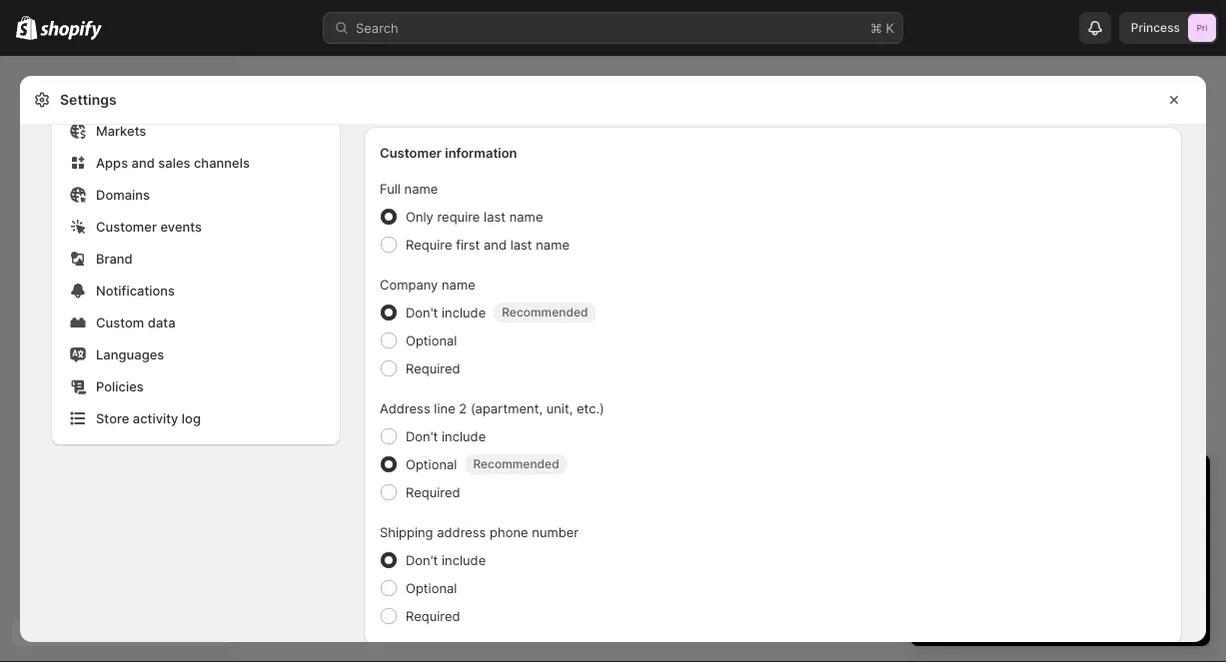Task type: locate. For each thing, give the bounding box(es) containing it.
1 don't from the top
[[406, 305, 438, 320]]

full name
[[380, 181, 438, 196]]

optional down shipping
[[406, 581, 457, 596]]

1 include from the top
[[442, 305, 486, 320]]

and
[[132, 155, 155, 170], [484, 237, 507, 252], [1022, 569, 1045, 584]]

2 required from the top
[[406, 485, 460, 500]]

customer
[[380, 145, 442, 160], [96, 219, 157, 234]]

only
[[406, 209, 434, 224]]

and right apps
[[132, 155, 155, 170]]

2 don't include from the top
[[406, 429, 486, 444]]

3 optional from the top
[[406, 581, 457, 596]]

3 don't include from the top
[[406, 553, 486, 568]]

don't down company name
[[406, 305, 438, 320]]

languages link
[[64, 341, 328, 369]]

0 vertical spatial customer
[[380, 145, 442, 160]]

2 vertical spatial don't include
[[406, 553, 486, 568]]

recommended
[[502, 305, 588, 320], [473, 457, 559, 472]]

0 vertical spatial don't include
[[406, 305, 486, 320]]

⌘
[[871, 20, 883, 35]]

2 horizontal spatial and
[[1022, 569, 1045, 584]]

required for phone
[[406, 609, 460, 624]]

3 required from the top
[[406, 609, 460, 624]]

required for 2
[[406, 485, 460, 500]]

1 vertical spatial optional
[[406, 457, 457, 472]]

0 horizontal spatial last
[[484, 209, 506, 224]]

store activity log link
[[64, 405, 328, 433]]

include down 2
[[442, 429, 486, 444]]

company name
[[380, 277, 476, 292]]

last
[[484, 209, 506, 224], [511, 237, 532, 252]]

don't down address
[[406, 429, 438, 444]]

bonus
[[1076, 569, 1114, 584]]

require
[[406, 237, 452, 252]]

policies link
[[64, 373, 328, 401]]

1 vertical spatial customer
[[96, 219, 157, 234]]

1 horizontal spatial shopify image
[[40, 20, 102, 40]]

required up shipping
[[406, 485, 460, 500]]

don't down shipping
[[406, 553, 438, 568]]

custom data
[[96, 315, 175, 330]]

last up require first and last name
[[484, 209, 506, 224]]

1 vertical spatial include
[[442, 429, 486, 444]]

1 vertical spatial required
[[406, 485, 460, 500]]

0 vertical spatial last
[[484, 209, 506, 224]]

log
[[182, 411, 201, 426]]

1 required from the top
[[406, 361, 460, 376]]

policies
[[96, 379, 144, 394]]

0 vertical spatial required
[[406, 361, 460, 376]]

information
[[445, 145, 517, 160]]

1 vertical spatial and
[[484, 237, 507, 252]]

1 vertical spatial don't include
[[406, 429, 486, 444]]

0 horizontal spatial and
[[132, 155, 155, 170]]

shopify image
[[16, 16, 37, 40], [40, 20, 102, 40]]

don't
[[406, 305, 438, 320], [406, 429, 438, 444], [406, 553, 438, 568]]

line
[[434, 401, 456, 416]]

recommended down (apartment,
[[473, 457, 559, 472]]

shipping
[[380, 525, 433, 540]]

and right first
[[484, 237, 507, 252]]

company
[[380, 277, 438, 292]]

required up line
[[406, 361, 460, 376]]

1 horizontal spatial last
[[511, 237, 532, 252]]

settings
[[60, 91, 117, 108]]

customer up full name
[[380, 145, 442, 160]]

don't include for address
[[406, 553, 486, 568]]

2 include from the top
[[442, 429, 486, 444]]

princess image
[[1189, 14, 1217, 42]]

customer for customer events
[[96, 219, 157, 234]]

customer events
[[96, 219, 202, 234]]

dialog
[[1215, 76, 1227, 643]]

1 vertical spatial don't
[[406, 429, 438, 444]]

customer down the domains
[[96, 219, 157, 234]]

2 don't from the top
[[406, 429, 438, 444]]

store
[[987, 569, 1018, 584]]

include down address
[[442, 553, 486, 568]]

etc.)
[[577, 401, 605, 416]]

1 optional from the top
[[406, 333, 457, 348]]

optional down company name
[[406, 333, 457, 348]]

recommended down require first and last name
[[502, 305, 588, 320]]

k
[[886, 20, 895, 35]]

address
[[380, 401, 431, 416]]

(apartment,
[[471, 401, 543, 416]]

name down only require last name
[[536, 237, 570, 252]]

shipping address phone number
[[380, 525, 579, 540]]

2 vertical spatial don't
[[406, 553, 438, 568]]

include down company name
[[442, 305, 486, 320]]

brand link
[[64, 245, 328, 273]]

recommended for don't include
[[502, 305, 588, 320]]

and inside apps and sales channels link
[[132, 155, 155, 170]]

required down shipping
[[406, 609, 460, 624]]

2 vertical spatial and
[[1022, 569, 1045, 584]]

2 vertical spatial include
[[442, 553, 486, 568]]

0 vertical spatial recommended
[[502, 305, 588, 320]]

0 vertical spatial optional
[[406, 333, 457, 348]]

include
[[442, 305, 486, 320], [442, 429, 486, 444], [442, 553, 486, 568]]

3 include from the top
[[442, 553, 486, 568]]

3 don't from the top
[[406, 553, 438, 568]]

optional for shipping
[[406, 581, 457, 596]]

1 vertical spatial last
[[511, 237, 532, 252]]

don't include down line
[[406, 429, 486, 444]]

settings dialog
[[20, 0, 1207, 647]]

0 vertical spatial don't
[[406, 305, 438, 320]]

don't include for line
[[406, 429, 486, 444]]

2 vertical spatial optional
[[406, 581, 457, 596]]

2 vertical spatial required
[[406, 609, 460, 624]]

optional
[[406, 333, 457, 348], [406, 457, 457, 472], [406, 581, 457, 596]]

princess
[[1132, 20, 1181, 35]]

0 vertical spatial include
[[442, 305, 486, 320]]

optional down line
[[406, 457, 457, 472]]

don't include down address
[[406, 553, 486, 568]]

name
[[404, 181, 438, 196], [510, 209, 543, 224], [536, 237, 570, 252], [442, 277, 476, 292]]

don't include down company name
[[406, 305, 486, 320]]

require
[[437, 209, 480, 224]]

customize
[[1092, 549, 1154, 564]]

apps and sales channels link
[[64, 149, 328, 177]]

0 horizontal spatial shopify image
[[16, 16, 37, 40]]

don't include
[[406, 305, 486, 320], [406, 429, 486, 444], [406, 553, 486, 568]]

address line 2 (apartment, unit, etc.)
[[380, 401, 605, 416]]

last right first
[[511, 237, 532, 252]]

online
[[947, 569, 983, 584]]

1 vertical spatial recommended
[[473, 457, 559, 472]]

required
[[406, 361, 460, 376], [406, 485, 460, 500], [406, 609, 460, 624]]

1 horizontal spatial and
[[484, 237, 507, 252]]

0 horizontal spatial customer
[[96, 219, 157, 234]]

customer inside customer events link
[[96, 219, 157, 234]]

0 vertical spatial and
[[132, 155, 155, 170]]

and left the add
[[1022, 569, 1045, 584]]

1 horizontal spatial customer
[[380, 145, 442, 160]]

store
[[96, 411, 129, 426]]



Task type: vqa. For each thing, say whether or not it's contained in the screenshot.
the Plan
no



Task type: describe. For each thing, give the bounding box(es) containing it.
features
[[1117, 569, 1168, 584]]

apps and sales channels
[[96, 155, 250, 170]]

recommended for optional
[[473, 457, 559, 472]]

data
[[148, 315, 175, 330]]

don't for shipping
[[406, 553, 438, 568]]

only require last name
[[406, 209, 543, 224]]

include for address
[[442, 553, 486, 568]]

require first and last name
[[406, 237, 570, 252]]

include for line
[[442, 429, 486, 444]]

store activity log
[[96, 411, 201, 426]]

number
[[532, 525, 579, 540]]

domains
[[96, 187, 150, 202]]

add
[[1049, 569, 1072, 584]]

1 don't include from the top
[[406, 305, 486, 320]]

customer information
[[380, 145, 517, 160]]

name down first
[[442, 277, 476, 292]]

name up require first and last name
[[510, 209, 543, 224]]

customer events link
[[64, 213, 328, 241]]

2
[[459, 401, 467, 416]]

⌘ k
[[871, 20, 895, 35]]

languages
[[96, 347, 164, 362]]

address
[[437, 525, 486, 540]]

and inside to customize your online store and add bonus features
[[1022, 569, 1045, 584]]

markets
[[96, 123, 146, 138]]

to customize your online store and add bonus features
[[947, 549, 1185, 584]]

first
[[456, 237, 480, 252]]

brand
[[96, 251, 133, 266]]

your
[[1158, 549, 1185, 564]]

1 day left in your trial element
[[911, 507, 1211, 647]]

sales
[[158, 155, 190, 170]]

activity
[[133, 411, 178, 426]]

name up the only
[[404, 181, 438, 196]]

to
[[1076, 549, 1088, 564]]

customer for customer information
[[380, 145, 442, 160]]

markets link
[[64, 117, 328, 145]]

don't for address
[[406, 429, 438, 444]]

channels
[[194, 155, 250, 170]]

notifications link
[[64, 277, 328, 305]]

apps
[[96, 155, 128, 170]]

domains link
[[64, 181, 328, 209]]

full
[[380, 181, 401, 196]]

events
[[160, 219, 202, 234]]

custom
[[96, 315, 144, 330]]

custom data link
[[64, 309, 328, 337]]

search
[[356, 20, 399, 35]]

optional for company
[[406, 333, 457, 348]]

phone
[[490, 525, 528, 540]]

notifications
[[96, 283, 175, 298]]

2 optional from the top
[[406, 457, 457, 472]]

unit,
[[547, 401, 573, 416]]



